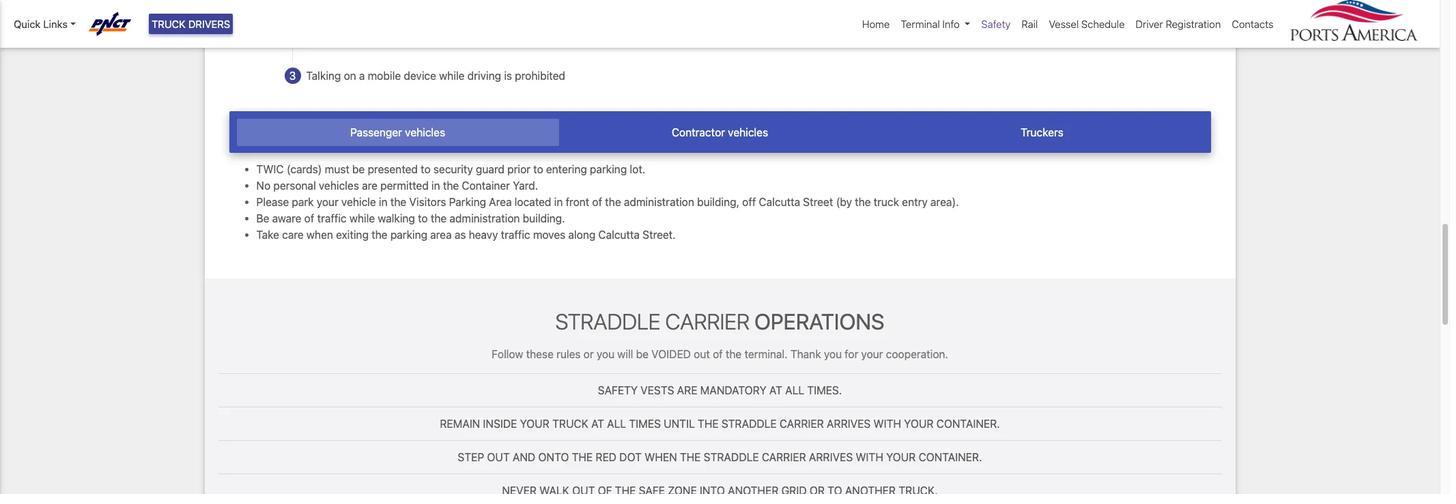 Task type: vqa. For each thing, say whether or not it's contained in the screenshot.
the topmost Important
no



Task type: locate. For each thing, give the bounding box(es) containing it.
arrives for remain inside your truck at all times until the straddle carrier arrives with your container.
[[827, 418, 871, 430]]

of down the park at left top
[[304, 213, 314, 225]]

to
[[421, 163, 431, 176], [533, 163, 543, 176], [418, 213, 428, 225]]

while down the vehicle
[[349, 213, 375, 225]]

area
[[489, 196, 512, 208]]

parking down walking
[[390, 229, 427, 241]]

the right (by
[[855, 196, 871, 208]]

on
[[344, 70, 356, 82]]

2 horizontal spatial vehicles
[[728, 126, 768, 139]]

your
[[317, 196, 338, 208], [861, 348, 883, 360]]

a
[[359, 70, 365, 82]]

0 horizontal spatial parking
[[390, 229, 427, 241]]

you right or
[[597, 348, 614, 360]]

drivers
[[188, 18, 230, 30]]

safety link
[[976, 11, 1016, 37]]

0 vertical spatial container.
[[936, 418, 1000, 430]]

at right truck
[[591, 418, 604, 430]]

rail
[[1021, 18, 1038, 30]]

while
[[439, 70, 465, 82], [349, 213, 375, 225]]

of right out
[[713, 348, 723, 360]]

straddle
[[555, 309, 660, 335]]

1 vertical spatial parking
[[390, 229, 427, 241]]

1 vertical spatial straddle
[[704, 451, 759, 463]]

1 horizontal spatial all
[[785, 384, 804, 396]]

dot
[[619, 451, 642, 463]]

0 horizontal spatial traffic
[[317, 213, 347, 225]]

1 vertical spatial traffic
[[501, 229, 530, 241]]

contacts
[[1232, 18, 1274, 30]]

0 horizontal spatial administration
[[450, 213, 520, 225]]

1 vertical spatial all
[[607, 418, 626, 430]]

0 horizontal spatial your
[[317, 196, 338, 208]]

along
[[568, 229, 595, 241]]

straddle for when
[[704, 451, 759, 463]]

vehicles right contractor
[[728, 126, 768, 139]]

the down security
[[443, 180, 459, 192]]

truck
[[874, 196, 899, 208]]

your inside twic (cards) must be presented to security guard prior to entering parking lot. no personal vehicles are permitted in the container yard. please park your vehicle in the visitors parking area located in front of the administration building, off calcutta street (by the truck entry area). be aware of traffic while walking to the administration building. take care when exiting the parking area as heavy traffic moves along calcutta street.
[[317, 196, 338, 208]]

voided
[[651, 348, 691, 360]]

administration
[[624, 196, 694, 208], [450, 213, 520, 225]]

of right front
[[592, 196, 602, 208]]

contractor
[[672, 126, 725, 139]]

1 vertical spatial administration
[[450, 213, 520, 225]]

in left front
[[554, 196, 563, 208]]

visitors
[[409, 196, 446, 208]]

0 vertical spatial parking
[[590, 163, 627, 176]]

0 horizontal spatial calcutta
[[598, 229, 640, 241]]

mandatory
[[700, 384, 766, 396]]

0 horizontal spatial be
[[352, 163, 365, 176]]

0 vertical spatial area
[[984, 20, 1005, 33]]

1 vertical spatial arrives
[[809, 451, 853, 463]]

0 vertical spatial with
[[873, 418, 901, 430]]

arrives for step out and onto the red dot when the straddle carrier arrives with your container.
[[809, 451, 853, 463]]

truck drivers
[[152, 18, 230, 30]]

terminal
[[1081, 20, 1121, 33]]

cooperation.
[[886, 348, 948, 360]]

vehicles inside twic (cards) must be presented to security guard prior to entering parking lot. no personal vehicles are permitted in the container yard. please park your vehicle in the visitors parking area located in front of the administration building, off calcutta street (by the truck entry area). be aware of traffic while walking to the administration building. take care when exiting the parking area as heavy traffic moves along calcutta street.
[[319, 180, 359, 192]]

vehicles up security
[[405, 126, 445, 139]]

vehicles down must
[[319, 180, 359, 192]]

0 horizontal spatial at
[[591, 418, 604, 430]]

0 horizontal spatial area
[[430, 229, 452, 241]]

0 horizontal spatial vehicles
[[319, 180, 359, 192]]

the up walking
[[390, 196, 406, 208]]

1 vertical spatial while
[[349, 213, 375, 225]]

calcutta right along
[[598, 229, 640, 241]]

in up visitors
[[431, 180, 440, 192]]

terminal info link
[[895, 11, 976, 37]]

1 horizontal spatial vehicles
[[405, 126, 445, 139]]

in inside "link"
[[972, 20, 981, 33]]

and
[[513, 451, 535, 463]]

0 vertical spatial traffic
[[317, 213, 347, 225]]

while right device
[[439, 70, 465, 82]]

at down terminal.
[[769, 384, 782, 396]]

heavy
[[469, 229, 498, 241]]

0 vertical spatial all
[[785, 384, 804, 396]]

container. for step out and onto the red dot when the straddle carrier arrives with your container.
[[919, 451, 982, 463]]

straddle down 'mandatory'
[[721, 418, 777, 430]]

building,
[[697, 196, 739, 208]]

1 horizontal spatial administration
[[624, 196, 694, 208]]

parking left lot. on the top of page
[[590, 163, 627, 176]]

the
[[698, 418, 719, 430], [572, 451, 593, 463], [680, 451, 701, 463]]

1 horizontal spatial at
[[769, 384, 782, 396]]

thank
[[790, 348, 821, 360]]

administration up "heavy"
[[450, 213, 520, 225]]

the down visitors
[[431, 213, 447, 225]]

terminal info
[[901, 18, 960, 30]]

1 vertical spatial carrier
[[762, 451, 806, 463]]

security
[[433, 163, 473, 176]]

park
[[292, 196, 314, 208]]

no
[[256, 180, 270, 192]]

walking
[[378, 213, 415, 225]]

the down walking
[[371, 229, 387, 241]]

0 vertical spatial administration
[[624, 196, 694, 208]]

all left times
[[607, 418, 626, 430]]

the right until
[[698, 418, 719, 430]]

0 vertical spatial your
[[317, 196, 338, 208]]

1 vertical spatial at
[[591, 418, 604, 430]]

in
[[972, 20, 981, 33], [431, 180, 440, 192], [379, 196, 388, 208], [554, 196, 563, 208]]

0 vertical spatial calcutta
[[759, 196, 800, 208]]

while inside twic (cards) must be presented to security guard prior to entering parking lot. no personal vehicles are permitted in the container yard. please park your vehicle in the visitors parking area located in front of the administration building, off calcutta street (by the truck entry area). be aware of traffic while walking to the administration building. take care when exiting the parking area as heavy traffic moves along calcutta street.
[[349, 213, 375, 225]]

area left as
[[430, 229, 452, 241]]

the right when
[[680, 451, 701, 463]]

all for times.
[[785, 384, 804, 396]]

1 horizontal spatial while
[[439, 70, 465, 82]]

carrier
[[780, 418, 824, 430], [762, 451, 806, 463]]

0 vertical spatial straddle
[[721, 418, 777, 430]]

truck
[[552, 418, 588, 430]]

calcutta right off
[[759, 196, 800, 208]]

1 vertical spatial container.
[[919, 451, 982, 463]]

all left "times."
[[785, 384, 804, 396]]

area left rail link
[[984, 20, 1005, 33]]

operations
[[754, 309, 884, 335]]

your for remain inside your truck at all times until the straddle carrier arrives with your container.
[[904, 418, 934, 430]]

2 horizontal spatial of
[[713, 348, 723, 360]]

0 vertical spatial be
[[352, 163, 365, 176]]

driver registration link
[[1130, 11, 1226, 37]]

will
[[617, 348, 633, 360]]

0 vertical spatial at
[[769, 384, 782, 396]]

of
[[592, 196, 602, 208], [304, 213, 314, 225], [713, 348, 723, 360]]

exiting
[[336, 229, 369, 241]]

vehicle
[[341, 196, 376, 208]]

1 horizontal spatial be
[[636, 348, 649, 360]]

0 horizontal spatial you
[[597, 348, 614, 360]]

administration up street.
[[624, 196, 694, 208]]

red
[[596, 451, 617, 463]]

calcutta
[[759, 196, 800, 208], [598, 229, 640, 241]]

truck drivers link
[[149, 14, 233, 34]]

1 horizontal spatial your
[[861, 348, 883, 360]]

1 horizontal spatial of
[[592, 196, 602, 208]]

0 vertical spatial carrier
[[780, 418, 824, 430]]

3
[[289, 70, 296, 82]]

for
[[845, 348, 858, 360]]

1 vertical spatial with
[[856, 451, 883, 463]]

step out and onto the red dot when the straddle carrier arrives with your container.
[[458, 451, 982, 463]]

your right the park at left top
[[317, 196, 338, 208]]

in left safety
[[972, 20, 981, 33]]

1 vertical spatial area
[[430, 229, 452, 241]]

0 vertical spatial of
[[592, 196, 602, 208]]

rules
[[556, 348, 581, 360]]

prohibited
[[515, 70, 565, 82]]

straddle
[[721, 418, 777, 430], [704, 451, 759, 463]]

personal
[[273, 180, 316, 192]]

be right will
[[636, 348, 649, 360]]

and/or
[[898, 20, 930, 33]]

park containers and/or chassis in area designated by terminal
[[818, 20, 1121, 33]]

driver registration
[[1136, 18, 1221, 30]]

1 vertical spatial be
[[636, 348, 649, 360]]

traffic up when on the top left
[[317, 213, 347, 225]]

0 horizontal spatial while
[[349, 213, 375, 225]]

to right prior
[[533, 163, 543, 176]]

vessel schedule link
[[1043, 11, 1130, 37]]

terminal.
[[744, 348, 788, 360]]

take
[[256, 229, 279, 241]]

0 horizontal spatial all
[[607, 418, 626, 430]]

traffic
[[317, 213, 347, 225], [501, 229, 530, 241]]

be up 'are' at top
[[352, 163, 365, 176]]

1 horizontal spatial calcutta
[[759, 196, 800, 208]]

home link
[[857, 11, 895, 37]]

tab list
[[229, 111, 1211, 153]]

carrier for when
[[762, 451, 806, 463]]

0 vertical spatial arrives
[[827, 418, 871, 430]]

1 horizontal spatial area
[[984, 20, 1005, 33]]

traffic right "heavy"
[[501, 229, 530, 241]]

you left for
[[824, 348, 842, 360]]

1 horizontal spatial you
[[824, 348, 842, 360]]

vehicles
[[405, 126, 445, 139], [728, 126, 768, 139], [319, 180, 359, 192]]

presented
[[368, 163, 418, 176]]

contractor vehicles link
[[559, 119, 881, 146]]

info
[[942, 18, 960, 30]]

parking
[[590, 163, 627, 176], [390, 229, 427, 241]]

your right for
[[861, 348, 883, 360]]

with for step out and onto the red dot when the straddle carrier arrives with your container.
[[856, 451, 883, 463]]

rail link
[[1016, 11, 1043, 37]]

0 horizontal spatial of
[[304, 213, 314, 225]]

straddle down remain inside your truck at all times until the straddle carrier arrives with your container.
[[704, 451, 759, 463]]



Task type: describe. For each thing, give the bounding box(es) containing it.
safety vests are mandatory at all times.
[[598, 384, 842, 396]]

passenger
[[350, 126, 402, 139]]

vessel schedule
[[1049, 18, 1125, 30]]

the left red
[[572, 451, 593, 463]]

at for truck
[[591, 418, 604, 430]]

area inside twic (cards) must be presented to security guard prior to entering parking lot. no personal vehicles are permitted in the container yard. please park your vehicle in the visitors parking area located in front of the administration building, off calcutta street (by the truck entry area). be aware of traffic while walking to the administration building. take care when exiting the parking area as heavy traffic moves along calcutta street.
[[430, 229, 452, 241]]

terminal
[[901, 18, 940, 30]]

passenger vehicles link
[[237, 119, 559, 146]]

front
[[566, 196, 589, 208]]

safety
[[598, 384, 638, 396]]

in up walking
[[379, 196, 388, 208]]

park
[[818, 20, 840, 33]]

off
[[742, 196, 756, 208]]

1 horizontal spatial traffic
[[501, 229, 530, 241]]

follow these rules or you will be voided out of the terminal. thank you for your cooperation.
[[492, 348, 948, 360]]

at for mandatory
[[769, 384, 782, 396]]

mobile
[[368, 70, 401, 82]]

1 vertical spatial calcutta
[[598, 229, 640, 241]]

follow
[[492, 348, 523, 360]]

lot.
[[630, 163, 645, 176]]

street.
[[643, 229, 676, 241]]

as
[[455, 229, 466, 241]]

contacts link
[[1226, 11, 1279, 37]]

talking on a mobile device while driving is prohibited
[[306, 70, 565, 82]]

located
[[515, 196, 551, 208]]

the for dot
[[680, 451, 701, 463]]

the right out
[[726, 348, 742, 360]]

(cards)
[[287, 163, 322, 176]]

vehicles for contractor vehicles
[[728, 126, 768, 139]]

2 you from the left
[[824, 348, 842, 360]]

are
[[362, 180, 377, 192]]

are
[[677, 384, 697, 396]]

2 vertical spatial of
[[713, 348, 723, 360]]

your for step out and onto the red dot when the straddle carrier arrives with your container.
[[886, 451, 916, 463]]

to up permitted on the top of the page
[[421, 163, 431, 176]]

links
[[43, 18, 68, 30]]

entry
[[902, 196, 928, 208]]

truckers link
[[881, 119, 1203, 146]]

with for remain inside your truck at all times until the straddle carrier arrives with your container.
[[873, 418, 901, 430]]

entering
[[546, 163, 587, 176]]

twic
[[256, 163, 284, 176]]

please
[[256, 196, 289, 208]]

guard
[[476, 163, 504, 176]]

tab list containing passenger vehicles
[[229, 111, 1211, 153]]

containers
[[843, 20, 895, 33]]

twic (cards) must be presented to security guard prior to entering parking lot. no personal vehicles are permitted in the container yard. please park your vehicle in the visitors parking area located in front of the administration building, off calcutta street (by the truck entry area). be aware of traffic while walking to the administration building. take care when exiting the parking area as heavy traffic moves along calcutta street.
[[256, 163, 959, 241]]

device
[[404, 70, 436, 82]]

park containers and/or chassis in area designated by terminal link
[[780, 2, 1137, 51]]

or
[[583, 348, 594, 360]]

container. for remain inside your truck at all times until the straddle carrier arrives with your container.
[[936, 418, 1000, 430]]

contractor vehicles
[[672, 126, 768, 139]]

straddle carrier operations
[[555, 309, 884, 335]]

1 horizontal spatial parking
[[590, 163, 627, 176]]

(by
[[836, 196, 852, 208]]

these
[[526, 348, 554, 360]]

area inside "link"
[[984, 20, 1005, 33]]

parking
[[449, 196, 486, 208]]

0 vertical spatial while
[[439, 70, 465, 82]]

talking
[[306, 70, 341, 82]]

vessel
[[1049, 18, 1079, 30]]

times
[[629, 418, 661, 430]]

the for times
[[698, 418, 719, 430]]

1 vertical spatial of
[[304, 213, 314, 225]]

yard.
[[513, 180, 538, 192]]

carrier for until
[[780, 418, 824, 430]]

carrier
[[665, 309, 750, 335]]

registration
[[1166, 18, 1221, 30]]

chassis
[[932, 20, 969, 33]]

prior
[[507, 163, 530, 176]]

to down visitors
[[418, 213, 428, 225]]

quick
[[14, 18, 41, 30]]

when
[[645, 451, 677, 463]]

truckers
[[1021, 126, 1063, 139]]

driving
[[467, 70, 501, 82]]

vehicles for passenger vehicles
[[405, 126, 445, 139]]

aware
[[272, 213, 301, 225]]

be
[[256, 213, 269, 225]]

quick links link
[[14, 16, 76, 32]]

is
[[504, 70, 512, 82]]

must
[[325, 163, 349, 176]]

container
[[462, 180, 510, 192]]

safety
[[981, 18, 1011, 30]]

until
[[664, 418, 695, 430]]

onto
[[538, 451, 569, 463]]

permitted
[[380, 180, 429, 192]]

driver
[[1136, 18, 1163, 30]]

1 vertical spatial your
[[861, 348, 883, 360]]

designated
[[1008, 20, 1063, 33]]

truck
[[152, 18, 186, 30]]

building.
[[523, 213, 565, 225]]

out
[[694, 348, 710, 360]]

moves
[[533, 229, 565, 241]]

1 you from the left
[[597, 348, 614, 360]]

be inside twic (cards) must be presented to security guard prior to entering parking lot. no personal vehicles are permitted in the container yard. please park your vehicle in the visitors parking area located in front of the administration building, off calcutta street (by the truck entry area). be aware of traffic while walking to the administration building. take care when exiting the parking area as heavy traffic moves along calcutta street.
[[352, 163, 365, 176]]

the right front
[[605, 196, 621, 208]]

step
[[458, 451, 484, 463]]

straddle for until
[[721, 418, 777, 430]]

home
[[862, 18, 890, 30]]

street
[[803, 196, 833, 208]]

all for times
[[607, 418, 626, 430]]

by
[[1066, 20, 1078, 33]]

passenger vehicles
[[350, 126, 445, 139]]

schedule
[[1081, 18, 1125, 30]]

care
[[282, 229, 304, 241]]

quick links
[[14, 18, 68, 30]]



